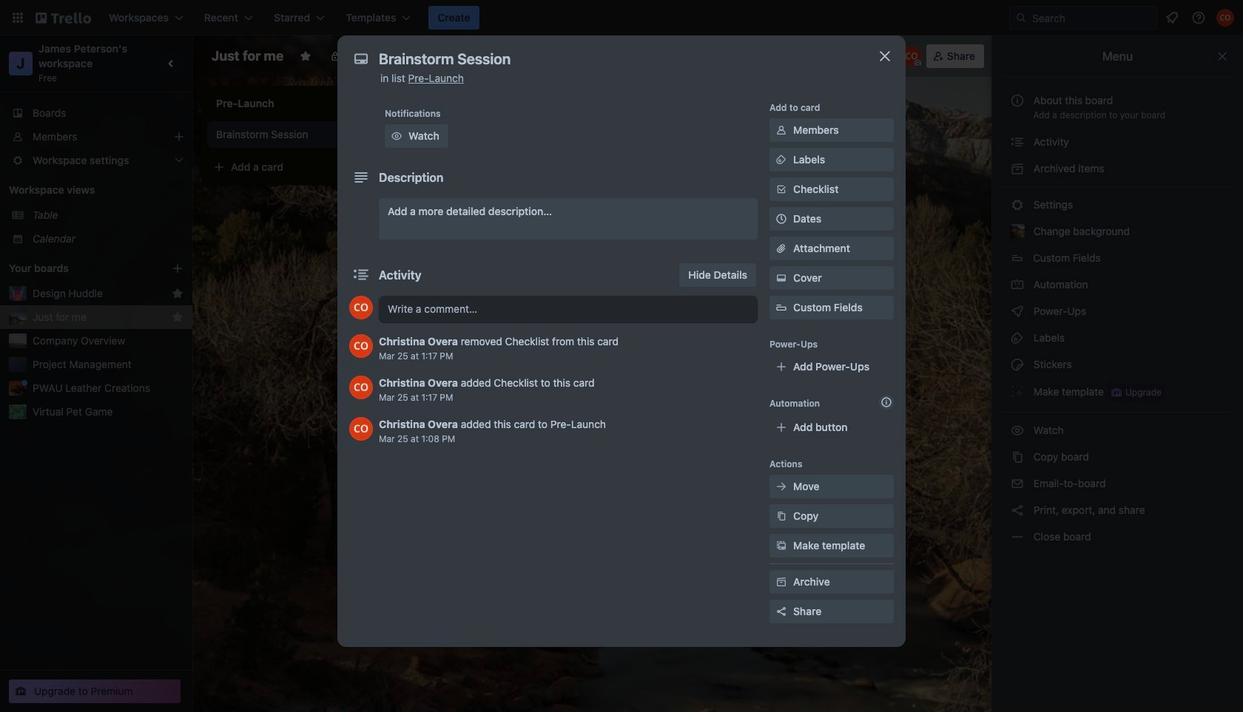 Task type: vqa. For each thing, say whether or not it's contained in the screenshot.
Open information menu icon
yes



Task type: locate. For each thing, give the bounding box(es) containing it.
0 vertical spatial starred icon image
[[172, 288, 184, 300]]

1 starred icon image from the top
[[172, 288, 184, 300]]

starred icon image
[[172, 288, 184, 300], [172, 312, 184, 323]]

1 vertical spatial christina overa (christinaovera) image
[[349, 417, 373, 441]]

christina overa (christinaovera) image
[[1217, 9, 1234, 27], [901, 46, 922, 67], [349, 296, 373, 320], [349, 335, 373, 358]]

1 vertical spatial starred icon image
[[172, 312, 184, 323]]

sm image
[[774, 152, 789, 167], [1010, 161, 1025, 176], [1010, 304, 1025, 319], [1010, 357, 1025, 372], [1010, 384, 1025, 399], [1010, 503, 1025, 518], [1010, 530, 1025, 545]]

your boards with 6 items element
[[9, 260, 149, 278]]

2 starred icon image from the top
[[172, 312, 184, 323]]

Search field
[[1027, 7, 1157, 28]]

0 vertical spatial christina overa (christinaovera) image
[[349, 376, 373, 400]]

search image
[[1015, 12, 1027, 24]]

christina overa (christinaovera) image
[[349, 376, 373, 400], [349, 417, 373, 441]]

sm image
[[744, 44, 765, 65], [774, 123, 789, 138], [389, 129, 404, 144], [1010, 135, 1025, 149], [1010, 198, 1025, 212], [774, 271, 789, 286], [1010, 278, 1025, 292], [1010, 331, 1025, 346], [1010, 423, 1025, 438], [1010, 450, 1025, 465], [1010, 477, 1025, 491], [774, 480, 789, 494], [774, 509, 789, 524], [774, 539, 789, 554], [774, 575, 789, 590]]

Write a comment text field
[[379, 296, 758, 323]]

None text field
[[372, 46, 860, 73]]



Task type: describe. For each thing, give the bounding box(es) containing it.
add board image
[[172, 263, 184, 275]]

customize views image
[[464, 49, 478, 64]]

2 christina overa (christinaovera) image from the top
[[349, 417, 373, 441]]

primary element
[[0, 0, 1243, 36]]

0 notifications image
[[1163, 9, 1181, 27]]

create from template… image
[[379, 161, 391, 173]]

1 christina overa (christinaovera) image from the top
[[349, 376, 373, 400]]

close dialog image
[[876, 47, 894, 65]]

open information menu image
[[1191, 10, 1206, 25]]

Board name text field
[[204, 44, 291, 68]]

star or unstar board image
[[300, 50, 312, 62]]



